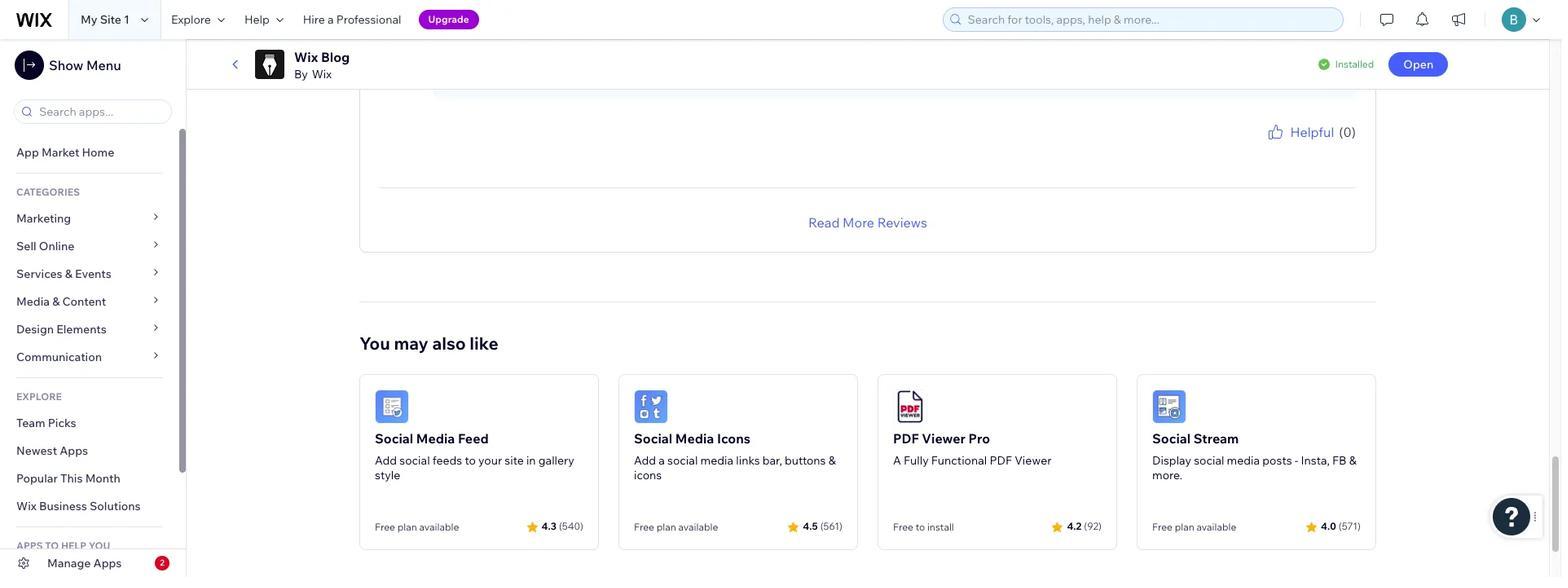 Task type: locate. For each thing, give the bounding box(es) containing it.
free plan available down icons
[[634, 521, 718, 533]]

0 horizontal spatial plan
[[398, 521, 417, 533]]

team right w i image
[[530, 35, 559, 49]]

thank
[[1227, 142, 1255, 154]]

1 free plan available from the left
[[375, 521, 459, 533]]

app market home link
[[0, 139, 179, 166]]

buttons
[[785, 453, 826, 468]]

social inside social stream display social media posts - insta, fb & more.
[[1153, 430, 1191, 446]]

to
[[465, 453, 476, 468], [916, 521, 925, 533]]

Search apps... field
[[34, 100, 166, 123]]

hire a professional
[[303, 12, 402, 27]]

3 free plan available from the left
[[1153, 521, 1237, 533]]

1 horizontal spatial social
[[634, 430, 673, 446]]

wix right w i image
[[507, 35, 527, 49]]

0 horizontal spatial available
[[419, 521, 459, 533]]

social inside social media icons add a social media links bar, buttons & icons
[[668, 453, 698, 468]]

social stream display social media posts - insta, fb & more.
[[1153, 430, 1357, 482]]

2 horizontal spatial social
[[1194, 453, 1225, 468]]

thank you for your feedback
[[1227, 142, 1356, 154]]

wix
[[507, 35, 527, 49], [294, 49, 318, 65], [312, 67, 332, 82], [16, 499, 37, 514]]

1 plan from the left
[[398, 521, 417, 533]]

newest apps
[[16, 443, 88, 458]]

help
[[61, 540, 86, 552]]

1 media from the left
[[701, 453, 734, 468]]

1 horizontal spatial social
[[668, 453, 698, 468]]

to left install
[[916, 521, 925, 533]]

social up display
[[1153, 430, 1191, 446]]

fb
[[1333, 453, 1347, 468]]

1 social from the left
[[375, 430, 413, 446]]

1 add from the left
[[375, 453, 397, 468]]

plan down icons
[[657, 521, 676, 533]]

media inside social media icons add a social media links bar, buttons & icons
[[701, 453, 734, 468]]

3 plan from the left
[[1175, 521, 1195, 533]]

gallery
[[539, 453, 575, 468]]

1 horizontal spatial add
[[634, 453, 656, 468]]

1 free from the left
[[375, 521, 395, 533]]

media & content link
[[0, 288, 179, 315]]

0 vertical spatial pdf
[[893, 430, 919, 446]]

stream
[[1194, 430, 1239, 446]]

plan down the style
[[398, 521, 417, 533]]

media inside the media & content link
[[16, 294, 50, 309]]

icons
[[634, 468, 662, 482]]

1 horizontal spatial available
[[679, 521, 718, 533]]

available down social stream display social media posts - insta, fb & more.
[[1197, 521, 1237, 533]]

(561)
[[821, 520, 843, 532]]

free down more.
[[1153, 521, 1173, 533]]

available down feeds
[[419, 521, 459, 533]]

wix inside wix business solutions 'link'
[[16, 499, 37, 514]]

team inside sidebar element
[[16, 416, 45, 430]]

plan
[[398, 521, 417, 533], [657, 521, 676, 533], [1175, 521, 1195, 533]]

team down explore
[[16, 416, 45, 430]]

media inside social media icons add a social media links bar, buttons & icons
[[676, 430, 714, 446]]

1 horizontal spatial free plan available
[[634, 521, 718, 533]]

1 vertical spatial your
[[478, 453, 502, 468]]

read more reviews
[[809, 214, 928, 230]]

add inside social media feed add social feeds to your site in gallery style
[[375, 453, 397, 468]]

team picks link
[[0, 409, 179, 437]]

& left "events"
[[65, 267, 72, 281]]

add down social media feed logo
[[375, 453, 397, 468]]

free to install
[[893, 521, 954, 533]]

social inside social media feed add social feeds to your site in gallery style
[[375, 430, 413, 446]]

solutions
[[90, 499, 141, 514]]

social down stream
[[1194, 453, 1225, 468]]

(92)
[[1084, 520, 1102, 532]]

& right fb
[[1350, 453, 1357, 468]]

free plan available for feed
[[375, 521, 459, 533]]

0 horizontal spatial apps
[[60, 443, 88, 458]]

1 horizontal spatial viewer
[[1015, 453, 1052, 468]]

social media icons logo image
[[634, 389, 668, 424]]

free plan available
[[375, 521, 459, 533], [634, 521, 718, 533], [1153, 521, 1237, 533]]

sell online
[[16, 239, 74, 254]]

add down social media icons logo
[[634, 453, 656, 468]]

1
[[124, 12, 130, 27]]

1 horizontal spatial media
[[1227, 453, 1260, 468]]

free plan available down the style
[[375, 521, 459, 533]]

wix up by
[[294, 49, 318, 65]]

media inside social media feed add social feeds to your site in gallery style
[[416, 430, 455, 446]]

1 social from the left
[[400, 453, 430, 468]]

my
[[81, 12, 97, 27]]

apps
[[60, 443, 88, 458], [93, 556, 122, 571]]

design elements
[[16, 322, 107, 337]]

categories
[[16, 186, 80, 198]]

social inside social stream display social media posts - insta, fb & more.
[[1194, 453, 1225, 468]]

a right hire
[[328, 12, 334, 27]]

1 horizontal spatial to
[[916, 521, 925, 533]]

0 vertical spatial viewer
[[922, 430, 966, 446]]

manage apps
[[47, 556, 122, 571]]

wix for business
[[16, 499, 37, 514]]

professional
[[336, 12, 402, 27]]

0 horizontal spatial team
[[16, 416, 45, 430]]

apps down you
[[93, 556, 122, 571]]

pdf
[[893, 430, 919, 446], [990, 453, 1012, 468]]

social left feeds
[[400, 453, 430, 468]]

add for social media icons
[[634, 453, 656, 468]]

viewer up 'functional'
[[922, 430, 966, 446]]

2 social from the left
[[668, 453, 698, 468]]

plan for feed
[[398, 521, 417, 533]]

your right for
[[1291, 142, 1312, 154]]

hire
[[303, 12, 325, 27]]

1 vertical spatial pdf
[[990, 453, 1012, 468]]

0 vertical spatial apps
[[60, 443, 88, 458]]

help button
[[235, 0, 293, 39]]

free down the style
[[375, 521, 395, 533]]

wix for blog
[[294, 49, 318, 65]]

2 available from the left
[[679, 521, 718, 533]]

social
[[375, 430, 413, 446], [634, 430, 673, 446], [1153, 430, 1191, 446]]

& inside social media icons add a social media links bar, buttons & icons
[[829, 453, 836, 468]]

to down feed
[[465, 453, 476, 468]]

4 free from the left
[[1153, 521, 1173, 533]]

manage
[[47, 556, 91, 571]]

& right buttons
[[829, 453, 836, 468]]

0 vertical spatial a
[[328, 12, 334, 27]]

2 horizontal spatial social
[[1153, 430, 1191, 446]]

media left posts
[[1227, 453, 1260, 468]]

media down icons on the left of page
[[701, 453, 734, 468]]

sell
[[16, 239, 36, 254]]

1 horizontal spatial pdf
[[990, 453, 1012, 468]]

free plan available down more.
[[1153, 521, 1237, 533]]

wix business solutions
[[16, 499, 141, 514]]

2 social from the left
[[634, 430, 673, 446]]

2 horizontal spatial available
[[1197, 521, 1237, 533]]

services & events link
[[0, 260, 179, 288]]

&
[[65, 267, 72, 281], [52, 294, 60, 309], [829, 453, 836, 468], [1350, 453, 1357, 468]]

0 horizontal spatial media
[[16, 294, 50, 309]]

pro
[[969, 430, 990, 446]]

bar,
[[763, 453, 782, 468]]

sidebar element
[[0, 39, 187, 577]]

1 available from the left
[[419, 521, 459, 533]]

apps
[[16, 540, 43, 552]]

4.0
[[1321, 520, 1337, 532]]

social media feed logo image
[[375, 389, 409, 424]]

3 free from the left
[[893, 521, 914, 533]]

Search for tools, apps, help & more... field
[[963, 8, 1339, 31]]

0 vertical spatial team
[[530, 35, 559, 49]]

team picks
[[16, 416, 76, 430]]

month
[[85, 471, 121, 486]]

4.2 (92)
[[1067, 520, 1102, 532]]

your inside social media feed add social feeds to your site in gallery style
[[478, 453, 502, 468]]

1 vertical spatial a
[[659, 453, 665, 468]]

0 horizontal spatial media
[[701, 453, 734, 468]]

functional
[[932, 453, 987, 468]]

elements
[[56, 322, 107, 337]]

0 horizontal spatial to
[[465, 453, 476, 468]]

style
[[375, 468, 400, 482]]

0 horizontal spatial pdf
[[893, 430, 919, 446]]

add
[[375, 453, 397, 468], [634, 453, 656, 468]]

pdf down pro
[[990, 453, 1012, 468]]

1 horizontal spatial plan
[[657, 521, 676, 533]]

wix down popular
[[16, 499, 37, 514]]

social right icons
[[668, 453, 698, 468]]

your left site
[[478, 453, 502, 468]]

you
[[1257, 142, 1274, 154]]

apps up "this"
[[60, 443, 88, 458]]

(571)
[[1339, 520, 1361, 532]]

4.5
[[803, 520, 818, 532]]

1 horizontal spatial media
[[416, 430, 455, 446]]

0 horizontal spatial free plan available
[[375, 521, 459, 533]]

a
[[328, 12, 334, 27], [659, 453, 665, 468]]

0 horizontal spatial your
[[478, 453, 502, 468]]

1 vertical spatial team
[[16, 416, 45, 430]]

0 horizontal spatial social
[[375, 430, 413, 446]]

wix blog by wix
[[294, 49, 350, 82]]

2 horizontal spatial media
[[676, 430, 714, 446]]

viewer
[[922, 430, 966, 446], [1015, 453, 1052, 468]]

1 vertical spatial viewer
[[1015, 453, 1052, 468]]

a down social media icons logo
[[659, 453, 665, 468]]

2 add from the left
[[634, 453, 656, 468]]

helpful button
[[1266, 122, 1335, 142]]

available down social media icons add a social media links bar, buttons & icons
[[679, 521, 718, 533]]

0 horizontal spatial add
[[375, 453, 397, 468]]

social down social media feed logo
[[375, 430, 413, 446]]

viewer right 'functional'
[[1015, 453, 1052, 468]]

free down icons
[[634, 521, 655, 533]]

wix team
[[507, 35, 559, 49]]

0 horizontal spatial a
[[328, 12, 334, 27]]

communication
[[16, 350, 104, 364]]

media for social media feed
[[416, 430, 455, 446]]

communication link
[[0, 343, 179, 371]]

0 horizontal spatial viewer
[[922, 430, 966, 446]]

1 horizontal spatial apps
[[93, 556, 122, 571]]

social inside social media feed add social feeds to your site in gallery style
[[400, 453, 430, 468]]

media up feeds
[[416, 430, 455, 446]]

a
[[893, 453, 901, 468]]

social inside social media icons add a social media links bar, buttons & icons
[[634, 430, 673, 446]]

media left icons on the left of page
[[676, 430, 714, 446]]

wix for team
[[507, 35, 527, 49]]

& left the content
[[52, 294, 60, 309]]

add inside social media icons add a social media links bar, buttons & icons
[[634, 453, 656, 468]]

pdf up 'a'
[[893, 430, 919, 446]]

free left install
[[893, 521, 914, 533]]

pdf viewer pro a fully functional pdf viewer
[[893, 430, 1052, 468]]

1 horizontal spatial a
[[659, 453, 665, 468]]

3 social from the left
[[1153, 430, 1191, 446]]

wix business solutions link
[[0, 492, 179, 520]]

2 horizontal spatial free plan available
[[1153, 521, 1237, 533]]

3 social from the left
[[1194, 453, 1225, 468]]

0 vertical spatial to
[[465, 453, 476, 468]]

social down social media icons logo
[[634, 430, 673, 446]]

4.3 (540)
[[542, 520, 584, 532]]

0 horizontal spatial social
[[400, 453, 430, 468]]

available for feed
[[419, 521, 459, 533]]

you
[[89, 540, 110, 552]]

apps for manage apps
[[93, 556, 122, 571]]

media up design on the left bottom
[[16, 294, 50, 309]]

to inside social media feed add social feeds to your site in gallery style
[[465, 453, 476, 468]]

more
[[843, 214, 875, 230]]

explore
[[171, 12, 211, 27]]

free for pdf viewer pro
[[893, 521, 914, 533]]

1 vertical spatial apps
[[93, 556, 122, 571]]

plan down more.
[[1175, 521, 1195, 533]]

2 horizontal spatial plan
[[1175, 521, 1195, 533]]

1 vertical spatial to
[[916, 521, 925, 533]]

2 media from the left
[[1227, 453, 1260, 468]]

3 available from the left
[[1197, 521, 1237, 533]]

1 horizontal spatial your
[[1291, 142, 1312, 154]]

open button
[[1389, 52, 1449, 77]]



Task type: describe. For each thing, give the bounding box(es) containing it.
app market home
[[16, 145, 114, 160]]

social stream logo image
[[1153, 389, 1187, 424]]

4.2
[[1067, 520, 1082, 532]]

social for social media feed
[[375, 430, 413, 446]]

media for social media icons
[[676, 430, 714, 446]]

in
[[526, 453, 536, 468]]

feeds
[[433, 453, 462, 468]]

apps for newest apps
[[60, 443, 88, 458]]

4.0 (571)
[[1321, 520, 1361, 532]]

menu
[[86, 57, 121, 73]]

show menu button
[[15, 51, 121, 80]]

services & events
[[16, 267, 111, 281]]

to
[[45, 540, 59, 552]]

newest apps link
[[0, 437, 179, 465]]

like
[[470, 332, 499, 353]]

more.
[[1153, 468, 1183, 482]]

popular this month link
[[0, 465, 179, 492]]

wix right by
[[312, 67, 332, 82]]

you may also like
[[359, 332, 499, 353]]

helpful
[[1291, 124, 1335, 140]]

install
[[928, 521, 954, 533]]

open
[[1404, 57, 1434, 72]]

picks
[[48, 416, 76, 430]]

free for social stream
[[1153, 521, 1173, 533]]

blog
[[321, 49, 350, 65]]

online
[[39, 239, 74, 254]]

explore
[[16, 390, 62, 403]]

services
[[16, 267, 62, 281]]

social media feed add social feeds to your site in gallery style
[[375, 430, 575, 482]]

sell online link
[[0, 232, 179, 260]]

2 plan from the left
[[657, 521, 676, 533]]

free plan available for display
[[1153, 521, 1237, 533]]

a inside social media icons add a social media links bar, buttons & icons
[[659, 453, 665, 468]]

popular
[[16, 471, 58, 486]]

this
[[60, 471, 83, 486]]

pdf viewer pro logo image
[[893, 389, 928, 424]]

2
[[160, 558, 165, 568]]

reviews
[[878, 214, 928, 230]]

w i image
[[453, 35, 492, 74]]

wix blog logo image
[[255, 50, 284, 79]]

app
[[16, 145, 39, 160]]

newest
[[16, 443, 57, 458]]

help
[[244, 12, 270, 27]]

-
[[1295, 453, 1299, 468]]

social for social media icons
[[634, 430, 673, 446]]

content
[[62, 294, 106, 309]]

apps to help you
[[16, 540, 110, 552]]

icons
[[717, 430, 751, 446]]

available for display
[[1197, 521, 1237, 533]]

plan for display
[[1175, 521, 1195, 533]]

show menu
[[49, 57, 121, 73]]

business
[[39, 499, 87, 514]]

2 free from the left
[[634, 521, 655, 533]]

read
[[809, 214, 840, 230]]

site
[[100, 12, 121, 27]]

upgrade button
[[419, 10, 479, 29]]

feed
[[458, 430, 489, 446]]

events
[[75, 267, 111, 281]]

1 horizontal spatial team
[[530, 35, 559, 49]]

media inside social stream display social media posts - insta, fb & more.
[[1227, 453, 1260, 468]]

display
[[1153, 453, 1192, 468]]

installed
[[1336, 58, 1375, 70]]

site
[[505, 453, 524, 468]]

also
[[432, 332, 466, 353]]

posts
[[1263, 453, 1293, 468]]

links
[[736, 453, 760, 468]]

4.5 (561)
[[803, 520, 843, 532]]

you
[[359, 332, 390, 353]]

media & content
[[16, 294, 106, 309]]

upgrade
[[428, 13, 469, 25]]

hire a professional link
[[293, 0, 411, 39]]

2 free plan available from the left
[[634, 521, 718, 533]]

insta,
[[1301, 453, 1330, 468]]

read more reviews button
[[809, 212, 928, 232]]

marketing link
[[0, 205, 179, 232]]

marketing
[[16, 211, 71, 226]]

popular this month
[[16, 471, 121, 486]]

social for social stream
[[1153, 430, 1191, 446]]

& inside social stream display social media posts - insta, fb & more.
[[1350, 453, 1357, 468]]

add for social media feed
[[375, 453, 397, 468]]

for
[[1276, 142, 1289, 154]]

0 vertical spatial your
[[1291, 142, 1312, 154]]

(540)
[[559, 520, 584, 532]]

fully
[[904, 453, 929, 468]]

free for social media feed
[[375, 521, 395, 533]]

design elements link
[[0, 315, 179, 343]]



Task type: vqa. For each thing, say whether or not it's contained in the screenshot.
pdf to the right
yes



